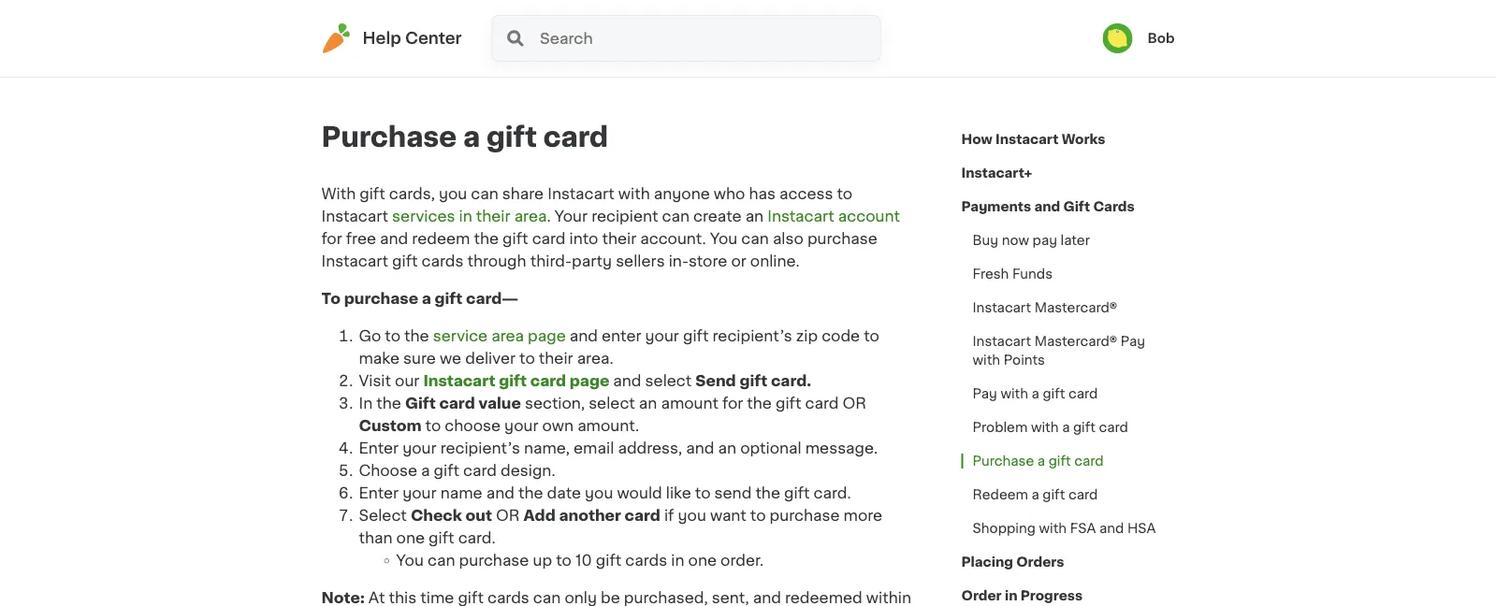 Task type: vqa. For each thing, say whether or not it's contained in the screenshot.
(141)
no



Task type: describe. For each thing, give the bounding box(es) containing it.
recipient's inside the and enter your gift recipient's zip code to make sure we deliver to their area.
[[713, 329, 793, 344]]

can inside services in their area . your recipient can create an instacart account for free and redeem the gift card into their account.
[[662, 209, 690, 224]]

through
[[468, 254, 527, 269]]

card up message.
[[806, 396, 839, 411]]

who
[[714, 186, 745, 201]]

instacart inside the instacart mastercard® pay with points
[[973, 335, 1032, 348]]

0 horizontal spatial pay
[[973, 388, 998, 401]]

gift right send
[[740, 373, 768, 388]]

into
[[570, 231, 598, 246]]

fresh funds
[[973, 268, 1053, 281]]

gift inside redeem a gift card link
[[1043, 489, 1066, 502]]

cards
[[1094, 200, 1135, 213]]

redeem a gift card
[[973, 489, 1098, 502]]

to right like
[[695, 486, 711, 501]]

how instacart works
[[962, 133, 1106, 146]]

services in their area . your recipient can create an instacart account for free and redeem the gift card into their account.
[[322, 209, 900, 246]]

buy
[[973, 234, 999, 247]]

how instacart works link
[[962, 123, 1106, 156]]

gift inside purchase a gift card link
[[1049, 455, 1071, 468]]

services in their area link
[[392, 209, 547, 224]]

purchase up the go
[[344, 291, 418, 306]]

1 vertical spatial select
[[589, 396, 635, 411]]

gift up share
[[487, 124, 537, 151]]

problem
[[973, 421, 1028, 434]]

shopping with fsa and hsa
[[973, 522, 1156, 535]]

10
[[576, 553, 592, 568]]

progress
[[1021, 590, 1083, 603]]

party
[[572, 254, 612, 269]]

in for order
[[1005, 590, 1018, 603]]

store
[[689, 254, 728, 269]]

out
[[466, 508, 492, 523]]

free
[[346, 231, 376, 246]]

card—
[[466, 291, 519, 306]]

than
[[359, 531, 393, 546]]

gift inside services in their area . your recipient can create an instacart account for free and redeem the gift card into their account.
[[503, 231, 528, 246]]

gift inside "at this time gift cards can only be purchased, sent, and redeemed within"
[[458, 591, 484, 606]]

more
[[844, 508, 883, 523]]

create
[[694, 209, 742, 224]]

can inside you can also purchase instacart gift cards through third-party sellers in-store or online.
[[742, 231, 769, 246]]

email
[[574, 441, 614, 456]]

mastercard® for instacart mastercard®
[[1035, 301, 1118, 315]]

and enter your gift recipient's zip code to make sure we deliver to their area.
[[359, 329, 880, 366]]

instacart mastercard® pay with points
[[973, 335, 1146, 367]]

gift down optional
[[784, 486, 810, 501]]

0 vertical spatial purchase
[[322, 124, 457, 151]]

card inside services in their area . your recipient can create an instacart account for free and redeem the gift card into their account.
[[532, 231, 566, 246]]

your down custom
[[403, 441, 437, 456]]

help center link
[[322, 23, 462, 53]]

to
[[322, 291, 341, 306]]

order
[[962, 590, 1002, 603]]

the up optional
[[747, 396, 772, 411]]

deliver
[[465, 351, 516, 366]]

choose
[[445, 418, 501, 433]]

your
[[555, 209, 588, 224]]

purchase left more
[[770, 508, 840, 523]]

in-
[[669, 254, 689, 269]]

an inside services in their area . your recipient can create an instacart account for free and redeem the gift card into their account.
[[746, 209, 764, 224]]

select check out or add another card
[[359, 508, 661, 523]]

purchase a gift card link
[[962, 445, 1115, 478]]

pay with a gift card
[[973, 388, 1098, 401]]

instacart up your at the top
[[548, 186, 615, 201]]

instacart account link
[[768, 209, 900, 224]]

card up fsa
[[1069, 489, 1098, 502]]

if
[[665, 508, 674, 523]]

instacart inside services in their area . your recipient can create an instacart account for free and redeem the gift card into their account.
[[768, 209, 835, 224]]

to right the want
[[751, 508, 766, 523]]

their inside the and enter your gift recipient's zip code to make sure we deliver to their area.
[[539, 351, 573, 366]]

with inside the instacart mastercard® pay with points
[[973, 354, 1001, 367]]

card down instacart mastercard® pay with points link
[[1069, 388, 1098, 401]]

1 vertical spatial their
[[602, 231, 637, 246]]

0 vertical spatial gift
[[1064, 200, 1091, 213]]

with for pay
[[1001, 388, 1029, 401]]

service
[[433, 329, 488, 344]]

help
[[363, 30, 401, 46]]

gift up value
[[499, 373, 527, 388]]

placing
[[962, 556, 1014, 569]]

purchase down out
[[459, 553, 529, 568]]

1 horizontal spatial one
[[689, 553, 717, 568]]

now
[[1002, 234, 1030, 247]]

message.
[[806, 441, 878, 456]]

if you want to purchase more than one gift card. you can purchase up to 10 gift cards in one order.
[[359, 508, 883, 568]]

you inside visit our instacart gift card page and select send gift card. in the gift card value section, select an amount for the gift card or custom to choose your own amount. enter your recipient's name, email address, and an optional message. choose a gift card design. enter your name and the date you would like to send the gift card.
[[585, 486, 613, 501]]

later
[[1061, 234, 1090, 247]]

can inside "at this time gift cards can only be purchased, sent, and redeemed within"
[[533, 591, 561, 606]]

this
[[389, 591, 417, 606]]

gift inside the problem with a gift card link
[[1074, 421, 1096, 434]]

value
[[479, 396, 521, 411]]

instacart+
[[962, 167, 1033, 180]]

to inside with gift cards, you can share instacart with anyone who has access to instacart
[[837, 186, 853, 201]]

date
[[547, 486, 581, 501]]

your inside the and enter your gift recipient's zip code to make sure we deliver to their area.
[[645, 329, 679, 344]]

section,
[[525, 396, 585, 411]]

instacart mastercard® link
[[962, 291, 1129, 325]]

gift up service
[[435, 291, 463, 306]]

to left choose
[[426, 418, 441, 433]]

cards inside "at this time gift cards can only be purchased, sent, and redeemed within"
[[488, 591, 530, 606]]

in
[[359, 396, 373, 411]]

1 vertical spatial area
[[492, 329, 524, 344]]

hsa
[[1128, 522, 1156, 535]]

a down points
[[1032, 388, 1040, 401]]

instacart up instacart+
[[996, 133, 1059, 146]]

account
[[839, 209, 900, 224]]

name
[[441, 486, 483, 501]]

instacart down 'fresh funds'
[[973, 301, 1032, 315]]

time
[[421, 591, 454, 606]]

purchase inside you can also purchase instacart gift cards through third-party sellers in-store or online.
[[808, 231, 878, 246]]

gift inside pay with a gift card link
[[1043, 388, 1066, 401]]

card up with gift cards, you can share instacart with anyone who has access to instacart in the top of the page
[[544, 124, 608, 151]]

0 vertical spatial one
[[397, 531, 425, 546]]

instacart gift card page link
[[424, 373, 610, 388]]

with inside with gift cards, you can share instacart with anyone who has access to instacart
[[619, 186, 650, 201]]

purchased,
[[624, 591, 708, 606]]

center
[[405, 30, 462, 46]]

card up purchase a gift card link
[[1099, 421, 1129, 434]]

another
[[559, 508, 621, 523]]

to left 10
[[556, 553, 572, 568]]

a down purchase a gift card link
[[1032, 489, 1040, 502]]

orders
[[1017, 556, 1065, 569]]

card down would
[[625, 508, 661, 523]]

0 horizontal spatial an
[[639, 396, 657, 411]]

instacart up free
[[322, 209, 388, 224]]

visit our instacart gift card page and select send gift card. in the gift card value section, select an amount for the gift card or custom to choose your own amount. enter your recipient's name, email address, and an optional message. choose a gift card design. enter your name and the date you would like to send the gift card.
[[359, 373, 878, 501]]

buy now pay later
[[973, 234, 1090, 247]]

add
[[524, 508, 556, 523]]

to up instacart gift card page link
[[520, 351, 535, 366]]

and right fsa
[[1100, 522, 1124, 535]]

with for problem
[[1031, 421, 1059, 434]]

area inside services in their area . your recipient can create an instacart account for free and redeem the gift card into their account.
[[514, 209, 547, 224]]

gift up name
[[434, 463, 460, 478]]

problem with a gift card link
[[962, 411, 1140, 445]]

pay
[[1033, 234, 1058, 247]]

a inside visit our instacart gift card page and select send gift card. in the gift card value section, select an amount for the gift card or custom to choose your own amount. enter your recipient's name, email address, and an optional message. choose a gift card design. enter your name and the date you would like to send the gift card.
[[421, 463, 430, 478]]

card up choose
[[439, 396, 475, 411]]

check
[[411, 508, 462, 523]]

send
[[715, 486, 752, 501]]

problem with a gift card
[[973, 421, 1129, 434]]

fsa
[[1071, 522, 1096, 535]]

mastercard® for instacart mastercard® pay with points
[[1035, 335, 1118, 348]]

would
[[617, 486, 662, 501]]

a up services in their area link
[[463, 124, 480, 151]]

can inside if you want to purchase more than one gift card. you can purchase up to 10 gift cards in one order.
[[428, 553, 455, 568]]

redeem
[[973, 489, 1029, 502]]

for inside visit our instacart gift card page and select send gift card. in the gift card value section, select an amount for the gift card or custom to choose your own amount. enter your recipient's name, email address, and an optional message. choose a gift card design. enter your name and the date you would like to send the gift card.
[[723, 396, 743, 411]]

and up pay
[[1035, 200, 1061, 213]]

go
[[359, 329, 381, 344]]

services
[[392, 209, 455, 224]]

instacart mastercard® pay with points link
[[962, 325, 1175, 377]]

select
[[359, 508, 407, 523]]

with
[[322, 186, 356, 201]]

pay inside the instacart mastercard® pay with points
[[1121, 335, 1146, 348]]

recipient
[[592, 209, 658, 224]]

your up check
[[403, 486, 437, 501]]

gift right 10
[[596, 553, 622, 568]]

service area page link
[[433, 329, 566, 344]]

address,
[[618, 441, 683, 456]]

choose
[[359, 463, 417, 478]]

the right send
[[756, 486, 781, 501]]

payments and gift cards
[[962, 200, 1135, 213]]

make
[[359, 351, 400, 366]]

instacart image
[[322, 23, 351, 53]]

shopping with fsa and hsa link
[[962, 512, 1168, 546]]



Task type: locate. For each thing, give the bounding box(es) containing it.
instacart down free
[[322, 254, 388, 269]]

0 vertical spatial you
[[439, 186, 467, 201]]

1 enter from the top
[[359, 441, 399, 456]]

pay with a gift card link
[[962, 377, 1110, 411]]

in up redeem
[[459, 209, 472, 224]]

page inside visit our instacart gift card page and select send gift card. in the gift card value section, select an amount for the gift card or custom to choose your own amount. enter your recipient's name, email address, and an optional message. choose a gift card design. enter your name and the date you would like to send the gift card.
[[570, 373, 610, 388]]

1 vertical spatial gift
[[405, 396, 436, 411]]

order in progress link
[[962, 579, 1083, 607]]

0 vertical spatial enter
[[359, 441, 399, 456]]

1 horizontal spatial cards
[[488, 591, 530, 606]]

gift down check
[[429, 531, 455, 546]]

0 horizontal spatial card.
[[458, 531, 496, 546]]

a up purchase a gift card link
[[1063, 421, 1070, 434]]

gift inside with gift cards, you can share instacart with anyone who has access to instacart
[[360, 186, 385, 201]]

you down create
[[710, 231, 738, 246]]

purchase a gift card up the cards,
[[322, 124, 608, 151]]

your
[[645, 329, 679, 344], [505, 418, 539, 433], [403, 441, 437, 456], [403, 486, 437, 501]]

recipient's
[[713, 329, 793, 344], [441, 441, 520, 456]]

to purchase a gift card—
[[322, 291, 519, 306]]

1 horizontal spatial their
[[539, 351, 573, 366]]

0 horizontal spatial recipient's
[[441, 441, 520, 456]]

1 vertical spatial card.
[[814, 486, 851, 501]]

in inside services in their area . your recipient can create an instacart account for free and redeem the gift card into their account.
[[459, 209, 472, 224]]

purchase up redeem
[[973, 455, 1035, 468]]

0 vertical spatial cards
[[422, 254, 464, 269]]

a up the go to the service area page
[[422, 291, 431, 306]]

cards,
[[389, 186, 435, 201]]

a up redeem a gift card link
[[1038, 455, 1046, 468]]

gift up purchase a gift card link
[[1074, 421, 1096, 434]]

sent,
[[712, 591, 749, 606]]

points
[[1004, 354, 1045, 367]]

1 vertical spatial enter
[[359, 486, 399, 501]]

and inside services in their area . your recipient can create an instacart account for free and redeem the gift card into their account.
[[380, 231, 408, 246]]

2 vertical spatial card.
[[458, 531, 496, 546]]

payments
[[962, 200, 1032, 213]]

1 vertical spatial purchase
[[973, 455, 1035, 468]]

how
[[962, 133, 993, 146]]

0 horizontal spatial gift
[[405, 396, 436, 411]]

you up the this
[[396, 553, 424, 568]]

0 vertical spatial their
[[476, 209, 511, 224]]

with
[[619, 186, 650, 201], [973, 354, 1001, 367], [1001, 388, 1029, 401], [1031, 421, 1059, 434], [1039, 522, 1067, 535]]

can up the or
[[742, 231, 769, 246]]

mastercard® inside the instacart mastercard® pay with points
[[1035, 335, 1118, 348]]

can inside with gift cards, you can share instacart with anyone who has access to instacart
[[471, 186, 499, 201]]

card up name
[[463, 463, 497, 478]]

one left the order.
[[689, 553, 717, 568]]

0 vertical spatial you
[[710, 231, 738, 246]]

1 vertical spatial page
[[570, 373, 610, 388]]

purchase down 'instacart account' link at the right of page
[[808, 231, 878, 246]]

area
[[514, 209, 547, 224], [492, 329, 524, 344]]

optional
[[741, 441, 802, 456]]

2 vertical spatial cards
[[488, 591, 530, 606]]

2 horizontal spatial an
[[746, 209, 764, 224]]

0 vertical spatial select
[[646, 373, 692, 388]]

1 horizontal spatial page
[[570, 373, 610, 388]]

funds
[[1013, 268, 1053, 281]]

one down check
[[397, 531, 425, 546]]

online.
[[751, 254, 800, 269]]

cards down redeem
[[422, 254, 464, 269]]

0 vertical spatial card.
[[771, 373, 812, 388]]

1 horizontal spatial for
[[723, 396, 743, 411]]

gift down the problem with a gift card link
[[1049, 455, 1071, 468]]

zip
[[796, 329, 818, 344]]

1 vertical spatial an
[[639, 396, 657, 411]]

2 horizontal spatial cards
[[626, 553, 668, 568]]

1 mastercard® from the top
[[1035, 301, 1118, 315]]

want
[[710, 508, 747, 523]]

0 vertical spatial pay
[[1121, 335, 1146, 348]]

an down has
[[746, 209, 764, 224]]

you
[[439, 186, 467, 201], [585, 486, 613, 501], [678, 508, 707, 523]]

0 vertical spatial an
[[746, 209, 764, 224]]

0 vertical spatial page
[[528, 329, 566, 344]]

0 vertical spatial mastercard®
[[1035, 301, 1118, 315]]

0 horizontal spatial select
[[589, 396, 635, 411]]

0 horizontal spatial for
[[322, 231, 342, 246]]

enter up select
[[359, 486, 399, 501]]

0 horizontal spatial their
[[476, 209, 511, 224]]

in for services
[[459, 209, 472, 224]]

with for shopping
[[1039, 522, 1067, 535]]

1 horizontal spatial or
[[843, 396, 867, 411]]

you inside if you want to purchase more than one gift card. you can purchase up to 10 gift cards in one order.
[[678, 508, 707, 523]]

1 vertical spatial for
[[723, 396, 743, 411]]

purchase up the cards,
[[322, 124, 457, 151]]

2 vertical spatial you
[[678, 508, 707, 523]]

can up services in their area link
[[471, 186, 499, 201]]

0 horizontal spatial page
[[528, 329, 566, 344]]

instacart down we
[[424, 373, 496, 388]]

gift up 'problem with a gift card'
[[1043, 388, 1066, 401]]

2 horizontal spatial in
[[1005, 590, 1018, 603]]

1 vertical spatial cards
[[626, 553, 668, 568]]

area up deliver
[[492, 329, 524, 344]]

gift up optional
[[776, 396, 802, 411]]

has
[[749, 186, 776, 201]]

1 horizontal spatial an
[[718, 441, 737, 456]]

the
[[474, 231, 499, 246], [404, 329, 429, 344], [377, 396, 401, 411], [747, 396, 772, 411], [519, 486, 543, 501], [756, 486, 781, 501]]

0 horizontal spatial purchase
[[322, 124, 457, 151]]

1 vertical spatial or
[[496, 508, 520, 523]]

to
[[837, 186, 853, 201], [385, 329, 401, 344], [864, 329, 880, 344], [520, 351, 535, 366], [426, 418, 441, 433], [695, 486, 711, 501], [751, 508, 766, 523], [556, 553, 572, 568]]

or inside visit our instacart gift card page and select send gift card. in the gift card value section, select an amount for the gift card or custom to choose your own amount. enter your recipient's name, email address, and an optional message. choose a gift card design. enter your name and the date you would like to send the gift card.
[[843, 396, 867, 411]]

anyone
[[654, 186, 710, 201]]

user avatar image
[[1103, 23, 1133, 53]]

sellers
[[616, 254, 665, 269]]

order.
[[721, 553, 764, 568]]

you up services in their area link
[[439, 186, 467, 201]]

for
[[322, 231, 342, 246], [723, 396, 743, 411]]

1 horizontal spatial you
[[710, 231, 738, 246]]

2 mastercard® from the top
[[1035, 335, 1118, 348]]

bob link
[[1103, 23, 1175, 53]]

the inside services in their area . your recipient can create an instacart account for free and redeem the gift card into their account.
[[474, 231, 499, 246]]

your right enter
[[645, 329, 679, 344]]

1 horizontal spatial purchase
[[973, 455, 1035, 468]]

gift inside the and enter your gift recipient's zip code to make sure we deliver to their area.
[[683, 329, 709, 344]]

0 horizontal spatial one
[[397, 531, 425, 546]]

0 horizontal spatial you
[[439, 186, 467, 201]]

to up 'instacart account' link at the right of page
[[837, 186, 853, 201]]

instacart
[[996, 133, 1059, 146], [548, 186, 615, 201], [322, 209, 388, 224], [768, 209, 835, 224], [322, 254, 388, 269], [973, 301, 1032, 315], [973, 335, 1032, 348], [424, 373, 496, 388]]

0 horizontal spatial in
[[459, 209, 472, 224]]

shopping
[[973, 522, 1036, 535]]

send
[[696, 373, 736, 388]]

card up section,
[[531, 373, 566, 388]]

1 horizontal spatial pay
[[1121, 335, 1146, 348]]

their down recipient
[[602, 231, 637, 246]]

1 horizontal spatial in
[[671, 553, 685, 568]]

0 horizontal spatial you
[[396, 553, 424, 568]]

and up select check out or add another card
[[486, 486, 515, 501]]

to right code
[[864, 329, 880, 344]]

cards inside if you want to purchase more than one gift card. you can purchase up to 10 gift cards in one order.
[[626, 553, 668, 568]]

select up amount.
[[589, 396, 635, 411]]

can up account.
[[662, 209, 690, 224]]

1 horizontal spatial you
[[585, 486, 613, 501]]

1 vertical spatial you
[[585, 486, 613, 501]]

2 enter from the top
[[359, 486, 399, 501]]

gift right with
[[360, 186, 385, 201]]

1 vertical spatial mastercard®
[[1035, 335, 1118, 348]]

redeem
[[412, 231, 470, 246]]

you inside with gift cards, you can share instacart with anyone who has access to instacart
[[439, 186, 467, 201]]

in inside if you want to purchase more than one gift card. you can purchase up to 10 gift cards in one order.
[[671, 553, 685, 568]]

and
[[1035, 200, 1061, 213], [380, 231, 408, 246], [570, 329, 598, 344], [613, 373, 642, 388], [686, 441, 715, 456], [486, 486, 515, 501], [1100, 522, 1124, 535], [753, 591, 781, 606]]

third-
[[530, 254, 572, 269]]

own
[[542, 418, 574, 433]]

the down design.
[[519, 486, 543, 501]]

mastercard® down instacart mastercard® link
[[1035, 335, 1118, 348]]

0 horizontal spatial cards
[[422, 254, 464, 269]]

help center
[[363, 30, 462, 46]]

and inside "at this time gift cards can only be purchased, sent, and redeemed within"
[[753, 591, 781, 606]]

and inside the and enter your gift recipient's zip code to make sure we deliver to their area.
[[570, 329, 598, 344]]

redeemed
[[785, 591, 863, 606]]

you
[[710, 231, 738, 246], [396, 553, 424, 568]]

be
[[601, 591, 620, 606]]

enter up the choose
[[359, 441, 399, 456]]

we
[[440, 351, 462, 366]]

2 horizontal spatial their
[[602, 231, 637, 246]]

1 vertical spatial you
[[396, 553, 424, 568]]

fresh
[[973, 268, 1009, 281]]

mastercard® up instacart mastercard® pay with points link
[[1035, 301, 1118, 315]]

1 vertical spatial one
[[689, 553, 717, 568]]

0 horizontal spatial or
[[496, 508, 520, 523]]

your down value
[[505, 418, 539, 433]]

gift inside you can also purchase instacart gift cards through third-party sellers in-store or online.
[[392, 254, 418, 269]]

you inside you can also purchase instacart gift cards through third-party sellers in-store or online.
[[710, 231, 738, 246]]

a right the choose
[[421, 463, 430, 478]]

gift right the 'time'
[[458, 591, 484, 606]]

1 vertical spatial recipient's
[[441, 441, 520, 456]]

an left optional
[[718, 441, 737, 456]]

1 horizontal spatial select
[[646, 373, 692, 388]]

0 horizontal spatial purchase a gift card
[[322, 124, 608, 151]]

gift up shopping with fsa and hsa at the right of page
[[1043, 489, 1066, 502]]

with left points
[[973, 354, 1001, 367]]

1 horizontal spatial recipient's
[[713, 329, 793, 344]]

at this time gift cards can only be purchased, sent, and redeemed within
[[322, 591, 912, 607]]

2 vertical spatial in
[[1005, 590, 1018, 603]]

0 vertical spatial for
[[322, 231, 342, 246]]

order in progress
[[962, 590, 1083, 603]]

the up through at the left top of the page
[[474, 231, 499, 246]]

the up custom
[[377, 396, 401, 411]]

1 horizontal spatial gift
[[1064, 200, 1091, 213]]

you right if
[[678, 508, 707, 523]]

1 vertical spatial purchase a gift card
[[973, 455, 1104, 468]]

recipient's left zip in the right bottom of the page
[[713, 329, 793, 344]]

and right free
[[380, 231, 408, 246]]

page for card
[[570, 373, 610, 388]]

gift up the later
[[1064, 200, 1091, 213]]

to right the go
[[385, 329, 401, 344]]

an
[[746, 209, 764, 224], [639, 396, 657, 411], [718, 441, 737, 456]]

with up purchase a gift card link
[[1031, 421, 1059, 434]]

name,
[[524, 441, 570, 456]]

with up recipient
[[619, 186, 650, 201]]

cards up purchased,
[[626, 553, 668, 568]]

gift inside visit our instacart gift card page and select send gift card. in the gift card value section, select an amount for the gift card or custom to choose your own amount. enter your recipient's name, email address, and an optional message. choose a gift card design. enter your name and the date you would like to send the gift card.
[[405, 396, 436, 411]]

page up instacart gift card page link
[[528, 329, 566, 344]]

you up 'another'
[[585, 486, 613, 501]]

in right order
[[1005, 590, 1018, 603]]

0 vertical spatial or
[[843, 396, 867, 411]]

2 vertical spatial their
[[539, 351, 573, 366]]

1 horizontal spatial purchase a gift card
[[973, 455, 1104, 468]]

select up amount
[[646, 373, 692, 388]]

card. inside if you want to purchase more than one gift card. you can purchase up to 10 gift cards in one order.
[[458, 531, 496, 546]]

access
[[780, 186, 833, 201]]

0 vertical spatial in
[[459, 209, 472, 224]]

their down share
[[476, 209, 511, 224]]

gift up through at the left top of the page
[[503, 231, 528, 246]]

within
[[867, 591, 912, 606]]

for inside services in their area . your recipient can create an instacart account for free and redeem the gift card into their account.
[[322, 231, 342, 246]]

their
[[476, 209, 511, 224], [602, 231, 637, 246], [539, 351, 573, 366]]

instacart down access
[[768, 209, 835, 224]]

redeem a gift card link
[[962, 478, 1109, 512]]

2 vertical spatial an
[[718, 441, 737, 456]]

the up sure
[[404, 329, 429, 344]]

also
[[773, 231, 804, 246]]

buy now pay later link
[[962, 224, 1102, 257]]

share
[[502, 186, 544, 201]]

cards inside you can also purchase instacart gift cards through third-party sellers in-store or online.
[[422, 254, 464, 269]]

0 vertical spatial area
[[514, 209, 547, 224]]

you inside if you want to purchase more than one gift card. you can purchase up to 10 gift cards in one order.
[[396, 553, 424, 568]]

sure
[[403, 351, 436, 366]]

1 horizontal spatial card.
[[771, 373, 812, 388]]

only
[[565, 591, 597, 606]]

visit
[[359, 373, 391, 388]]

gift up to purchase a gift card—
[[392, 254, 418, 269]]

can left only
[[533, 591, 561, 606]]

0 vertical spatial purchase a gift card
[[322, 124, 608, 151]]

purchase
[[322, 124, 457, 151], [973, 455, 1035, 468]]

in up purchased,
[[671, 553, 685, 568]]

0 vertical spatial recipient's
[[713, 329, 793, 344]]

card. down out
[[458, 531, 496, 546]]

card. up more
[[814, 486, 851, 501]]

select
[[646, 373, 692, 388], [589, 396, 635, 411]]

1 vertical spatial in
[[671, 553, 685, 568]]

and down the and enter your gift recipient's zip code to make sure we deliver to their area.
[[613, 373, 642, 388]]

card down the problem with a gift card link
[[1075, 455, 1104, 468]]

recipient's down choose
[[441, 441, 520, 456]]

can up the 'time'
[[428, 553, 455, 568]]

our
[[395, 373, 420, 388]]

can
[[471, 186, 499, 201], [662, 209, 690, 224], [742, 231, 769, 246], [428, 553, 455, 568], [533, 591, 561, 606]]

1 vertical spatial pay
[[973, 388, 998, 401]]

page for area
[[528, 329, 566, 344]]

instacart+ link
[[962, 156, 1033, 190]]

Search search field
[[538, 16, 880, 61]]

2 horizontal spatial you
[[678, 508, 707, 523]]

page down area. at the bottom of page
[[570, 373, 610, 388]]

page
[[528, 329, 566, 344], [570, 373, 610, 388]]

placing orders
[[962, 556, 1065, 569]]

bob
[[1148, 32, 1175, 45]]

instacart inside visit our instacart gift card page and select send gift card. in the gift card value section, select an amount for the gift card or custom to choose your own amount. enter your recipient's name, email address, and an optional message. choose a gift card design. enter your name and the date you would like to send the gift card.
[[424, 373, 496, 388]]

and down amount
[[686, 441, 715, 456]]

instacart inside you can also purchase instacart gift cards through third-party sellers in-store or online.
[[322, 254, 388, 269]]

2 horizontal spatial card.
[[814, 486, 851, 501]]

amount
[[661, 396, 719, 411]]

recipient's inside visit our instacart gift card page and select send gift card. in the gift card value section, select an amount for the gift card or custom to choose your own amount. enter your recipient's name, email address, and an optional message. choose a gift card design. enter your name and the date you would like to send the gift card.
[[441, 441, 520, 456]]

purchase a gift card up redeem a gift card link
[[973, 455, 1104, 468]]



